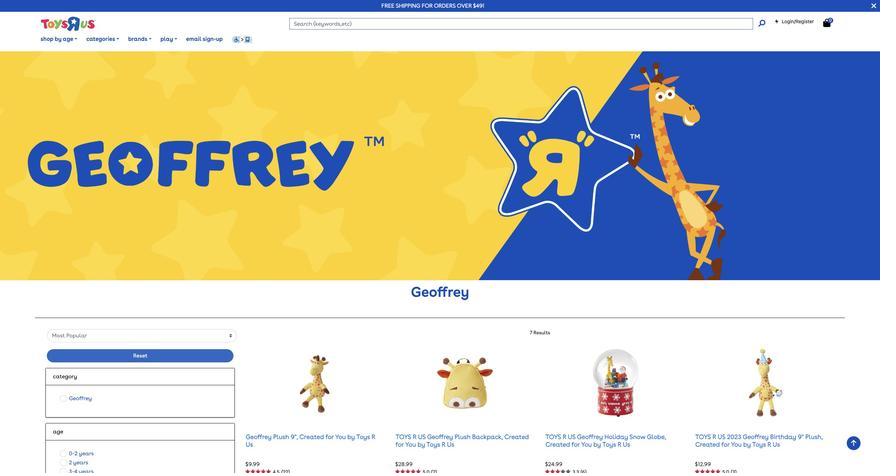 Task type: locate. For each thing, give the bounding box(es) containing it.
r inside geoffrey plush 9", created for you by toys r us
[[372, 433, 375, 441]]

close button image
[[872, 2, 877, 10]]

3 us from the left
[[718, 433, 726, 441]]

1 horizontal spatial toys
[[546, 433, 561, 441]]

by
[[55, 36, 62, 42], [348, 433, 355, 441], [418, 441, 425, 448], [594, 441, 601, 448], [744, 441, 751, 448]]

Enter Keyword or Item No. search field
[[289, 18, 753, 29]]

for inside toys r us 2023 geoffrey birthday 9" plush, created for you by toys r us
[[722, 441, 730, 448]]

geoffrey inside button
[[69, 395, 92, 402]]

0 horizontal spatial toys
[[396, 433, 411, 441]]

0 horizontal spatial plush
[[273, 433, 289, 441]]

created right backpack,
[[505, 433, 529, 441]]

age up 0-2 years button
[[53, 428, 63, 435]]

created
[[300, 433, 324, 441], [505, 433, 529, 441], [546, 441, 570, 448], [696, 441, 720, 448]]

geoffrey
[[411, 284, 469, 300], [69, 395, 92, 402], [246, 433, 272, 441], [427, 433, 453, 441], [577, 433, 603, 441], [743, 433, 769, 441]]

plush
[[273, 433, 289, 441], [455, 433, 471, 441]]

$28.99
[[395, 461, 413, 468]]

for inside toys r us geoffrey plush backpack, created for you by toys r us
[[396, 441, 404, 448]]

for
[[326, 433, 334, 441], [396, 441, 404, 448], [572, 441, 580, 448], [722, 441, 730, 448]]

by inside dropdown button
[[55, 36, 62, 42]]

age down "toys r us" image
[[63, 36, 73, 42]]

plush left 9",
[[273, 433, 289, 441]]

9"
[[798, 433, 804, 441]]

login/register button
[[775, 18, 814, 25]]

$49!
[[473, 2, 485, 9]]

category element
[[53, 373, 228, 381]]

free
[[382, 2, 395, 9]]

1 vertical spatial years
[[73, 459, 88, 466]]

us inside toys r us 2023 geoffrey birthday 9" plush, created for you by toys r us
[[773, 441, 780, 448]]

us
[[246, 441, 253, 448], [447, 441, 455, 448], [623, 441, 631, 448], [773, 441, 780, 448]]

free shipping for orders over $49!
[[382, 2, 485, 9]]

0 horizontal spatial us
[[418, 433, 426, 441]]

toys for toys r us geoffrey holiday snow globe, created for you by toys r us
[[546, 433, 561, 441]]

categories button
[[82, 31, 124, 48]]

years
[[79, 450, 94, 457], [73, 459, 88, 466]]

1 horizontal spatial plush
[[455, 433, 471, 441]]

toys inside toys r us 2023 geoffrey birthday 9" plush, created for you by toys r us
[[696, 433, 711, 441]]

geoffrey button
[[58, 394, 94, 403]]

$9.99
[[246, 461, 260, 468]]

menu bar
[[36, 27, 880, 51]]

toys up $28.99
[[396, 433, 411, 441]]

2 plush from the left
[[455, 433, 471, 441]]

0-
[[69, 450, 75, 457]]

us for you
[[418, 433, 426, 441]]

you inside toys r us 2023 geoffrey birthday 9" plush, created for you by toys r us
[[731, 441, 742, 448]]

1 us from the left
[[418, 433, 426, 441]]

plush inside geoffrey plush 9", created for you by toys r us
[[273, 433, 289, 441]]

toys inside toys r us geoffrey plush backpack, created for you by toys r us
[[427, 441, 440, 448]]

us inside toys r us geoffrey holiday snow globe, created for you by toys r us
[[568, 433, 576, 441]]

toys inside toys r us geoffrey plush backpack, created for you by toys r us
[[396, 433, 411, 441]]

toys inside toys r us 2023 geoffrey birthday 9" plush, created for you by toys r us
[[753, 441, 766, 448]]

toys inside toys r us geoffrey holiday snow globe, created for you by toys r us
[[603, 441, 616, 448]]

1 toys from the left
[[396, 433, 411, 441]]

1 horizontal spatial us
[[568, 433, 576, 441]]

age inside dropdown button
[[63, 36, 73, 42]]

geoffrey inside geoffrey plush 9", created for you by toys r us
[[246, 433, 272, 441]]

r
[[372, 433, 375, 441], [413, 433, 417, 441], [563, 433, 567, 441], [713, 433, 717, 441], [442, 441, 446, 448], [618, 441, 622, 448], [768, 441, 772, 448]]

2 horizontal spatial toys
[[696, 433, 711, 441]]

us inside toys r us 2023 geoffrey birthday 9" plush, created for you by toys r us
[[718, 433, 726, 441]]

0 horizontal spatial 2
[[69, 459, 72, 466]]

toys up '$12.99'
[[696, 433, 711, 441]]

years up 2 years
[[79, 450, 94, 457]]

1 plush from the left
[[273, 433, 289, 441]]

created up '$12.99'
[[696, 441, 720, 448]]

1 us from the left
[[246, 441, 253, 448]]

2 up 2 years
[[75, 450, 78, 457]]

1 vertical spatial age
[[53, 428, 63, 435]]

0 vertical spatial age
[[63, 36, 73, 42]]

1 vertical spatial 2
[[69, 459, 72, 466]]

you
[[335, 433, 346, 441], [405, 441, 416, 448], [581, 441, 592, 448], [731, 441, 742, 448]]

toys up $24.99 on the bottom of the page
[[546, 433, 561, 441]]

2 us from the left
[[447, 441, 455, 448]]

2 us from the left
[[568, 433, 576, 441]]

this icon serves as a link to download the essential accessibility assistive technology app for individuals with physical disabilities. it is featured as part of our commitment to diversity and inclusion. image
[[232, 36, 253, 43]]

reset
[[133, 352, 148, 359]]

toys
[[396, 433, 411, 441], [546, 433, 561, 441], [696, 433, 711, 441]]

None search field
[[289, 18, 765, 29]]

3 us from the left
[[623, 441, 631, 448]]

for inside toys r us geoffrey holiday snow globe, created for you by toys r us
[[572, 441, 580, 448]]

4 us from the left
[[773, 441, 780, 448]]

1 horizontal spatial 2
[[75, 450, 78, 457]]

plush left backpack,
[[455, 433, 471, 441]]

toys
[[356, 433, 370, 441], [427, 441, 440, 448], [603, 441, 616, 448], [753, 441, 766, 448]]

3 toys from the left
[[696, 433, 711, 441]]

us inside toys r us geoffrey plush backpack, created for you by toys r us
[[447, 441, 455, 448]]

free shipping for orders over $49! link
[[382, 2, 485, 9]]

plush,
[[806, 433, 823, 441]]

0
[[829, 18, 832, 23]]

2 horizontal spatial us
[[718, 433, 726, 441]]

reset button
[[47, 349, 234, 363]]

shipping
[[396, 2, 420, 9]]

brands
[[128, 36, 147, 42]]

years down 0-2 years
[[73, 459, 88, 466]]

geoffrey plush 9", created for you by toys r us link
[[246, 433, 375, 448]]

orders
[[434, 2, 456, 9]]

created inside toys r us geoffrey holiday snow globe, created for you by toys r us
[[546, 441, 570, 448]]

for
[[422, 2, 433, 9]]

age
[[63, 36, 73, 42], [53, 428, 63, 435]]

2 down 0-
[[69, 459, 72, 466]]

email sign-up link
[[182, 31, 227, 48]]

geoffrey inside toys r us 2023 geoffrey birthday 9" plush, created for you by toys r us
[[743, 433, 769, 441]]

0 vertical spatial 2
[[75, 450, 78, 457]]

category
[[53, 373, 77, 380]]

toys inside toys r us geoffrey holiday snow globe, created for you by toys r us
[[546, 433, 561, 441]]

created inside toys r us 2023 geoffrey birthday 9" plush, created for you by toys r us
[[696, 441, 720, 448]]

2 toys from the left
[[546, 433, 561, 441]]

login/register
[[782, 18, 814, 24]]

0-2 years button
[[58, 449, 96, 458]]

shop by age button
[[36, 31, 82, 48]]

us inside toys r us geoffrey plush backpack, created for you by toys r us
[[418, 433, 426, 441]]

for inside geoffrey plush 9", created for you by toys r us
[[326, 433, 334, 441]]

2
[[75, 450, 78, 457], [69, 459, 72, 466]]

created right 9",
[[300, 433, 324, 441]]

us
[[418, 433, 426, 441], [568, 433, 576, 441], [718, 433, 726, 441]]

created inside geoffrey plush 9", created for you by toys r us
[[300, 433, 324, 441]]

created up $24.99 on the bottom of the page
[[546, 441, 570, 448]]

by inside toys r us geoffrey plush backpack, created for you by toys r us
[[418, 441, 425, 448]]

sign-
[[203, 36, 216, 42]]

toys r us geoffrey holiday snow globe, created for you by toys r us link
[[546, 433, 666, 448]]



Task type: vqa. For each thing, say whether or not it's contained in the screenshot.


Task type: describe. For each thing, give the bounding box(es) containing it.
you inside toys r us geoffrey holiday snow globe, created for you by toys r us
[[581, 441, 592, 448]]

play button
[[156, 31, 182, 48]]

$24.99
[[545, 461, 563, 468]]

7 results
[[530, 330, 550, 335]]

geoffrey main content
[[0, 51, 880, 473]]

brands button
[[124, 31, 156, 48]]

$12.99
[[695, 461, 711, 468]]

geoffrey plush 9", created for you by toys r us
[[246, 433, 375, 448]]

by inside toys r us geoffrey holiday snow globe, created for you by toys r us
[[594, 441, 601, 448]]

categories
[[86, 36, 115, 42]]

you inside toys r us geoffrey plush backpack, created for you by toys r us
[[405, 441, 416, 448]]

email
[[186, 36, 201, 42]]

toys for toys r us 2023 geoffrey birthday 9" plush, created for you by toys r us
[[696, 433, 711, 441]]

snow
[[630, 433, 646, 441]]

shop by age
[[41, 36, 73, 42]]

up
[[216, 36, 223, 42]]

geoffrey inside toys r us geoffrey holiday snow globe, created for you by toys r us
[[577, 433, 603, 441]]

us inside toys r us geoffrey holiday snow globe, created for you by toys r us
[[623, 441, 631, 448]]

0 link
[[824, 18, 838, 27]]

2 years
[[69, 459, 88, 466]]

birthday
[[771, 433, 797, 441]]

us for for
[[568, 433, 576, 441]]

age inside product-tab tab panel
[[53, 428, 63, 435]]

menu bar containing shop by age
[[36, 27, 880, 51]]

email sign-up
[[186, 36, 223, 42]]

shop
[[41, 36, 53, 42]]

toys r us geoffrey plush backpack, created for you by toys r us
[[396, 433, 529, 448]]

toys r us geoffrey holiday snow globe, created for you by toys r us
[[546, 433, 666, 448]]

2 inside 0-2 years button
[[75, 450, 78, 457]]

0 vertical spatial years
[[79, 450, 94, 457]]

9",
[[291, 433, 298, 441]]

geoffrey plush 9", created for you by toys r us image
[[287, 348, 344, 418]]

toys inside geoffrey plush 9", created for you by toys r us
[[356, 433, 370, 441]]

plush inside toys r us geoffrey plush backpack, created for you by toys r us
[[455, 433, 471, 441]]

created inside toys r us geoffrey plush backpack, created for you by toys r us
[[505, 433, 529, 441]]

2023
[[727, 433, 742, 441]]

toys r us 2023 geoffrey birthday 9" plush, created for you by toys r us
[[696, 433, 823, 448]]

2 years button
[[58, 458, 90, 467]]

you inside geoffrey plush 9", created for you by toys r us
[[335, 433, 346, 441]]

toys r us 2023 geoffrey birthday 9" plush, created for you by toys r us link
[[696, 433, 823, 448]]

toys r us geoffrey plush backpack, created for you by toys r us link
[[396, 433, 529, 448]]

us inside geoffrey plush 9", created for you by toys r us
[[246, 441, 253, 448]]

play
[[160, 36, 173, 42]]

by inside geoffrey plush 9", created for you by toys r us
[[348, 433, 355, 441]]

toys r us geoffrey holiday snow globe, created for you by toys r us image
[[587, 348, 644, 418]]

results
[[534, 330, 550, 335]]

age element
[[53, 428, 228, 436]]

7
[[530, 330, 533, 335]]

shopping bag image
[[824, 19, 831, 27]]

product-tab tab panel
[[40, 329, 841, 473]]

globe,
[[647, 433, 666, 441]]

toys r us 2023 geoffrey birthday 9" plush, created for you by toys r us image
[[737, 348, 794, 418]]

us for created
[[718, 433, 726, 441]]

geoffrey inside toys r us geoffrey plush backpack, created for you by toys r us
[[427, 433, 453, 441]]

2 inside 2 years button
[[69, 459, 72, 466]]

by inside toys r us 2023 geoffrey birthday 9" plush, created for you by toys r us
[[744, 441, 751, 448]]

toys r us image
[[40, 16, 96, 32]]

holiday
[[605, 433, 628, 441]]

0-2 years
[[69, 450, 94, 457]]

backpack,
[[472, 433, 503, 441]]

over
[[457, 2, 472, 9]]

toys for toys r us geoffrey plush backpack, created for you by toys r us
[[396, 433, 411, 441]]

toys r us geoffrey plush backpack, created for you by toys r us image
[[437, 348, 494, 418]]



